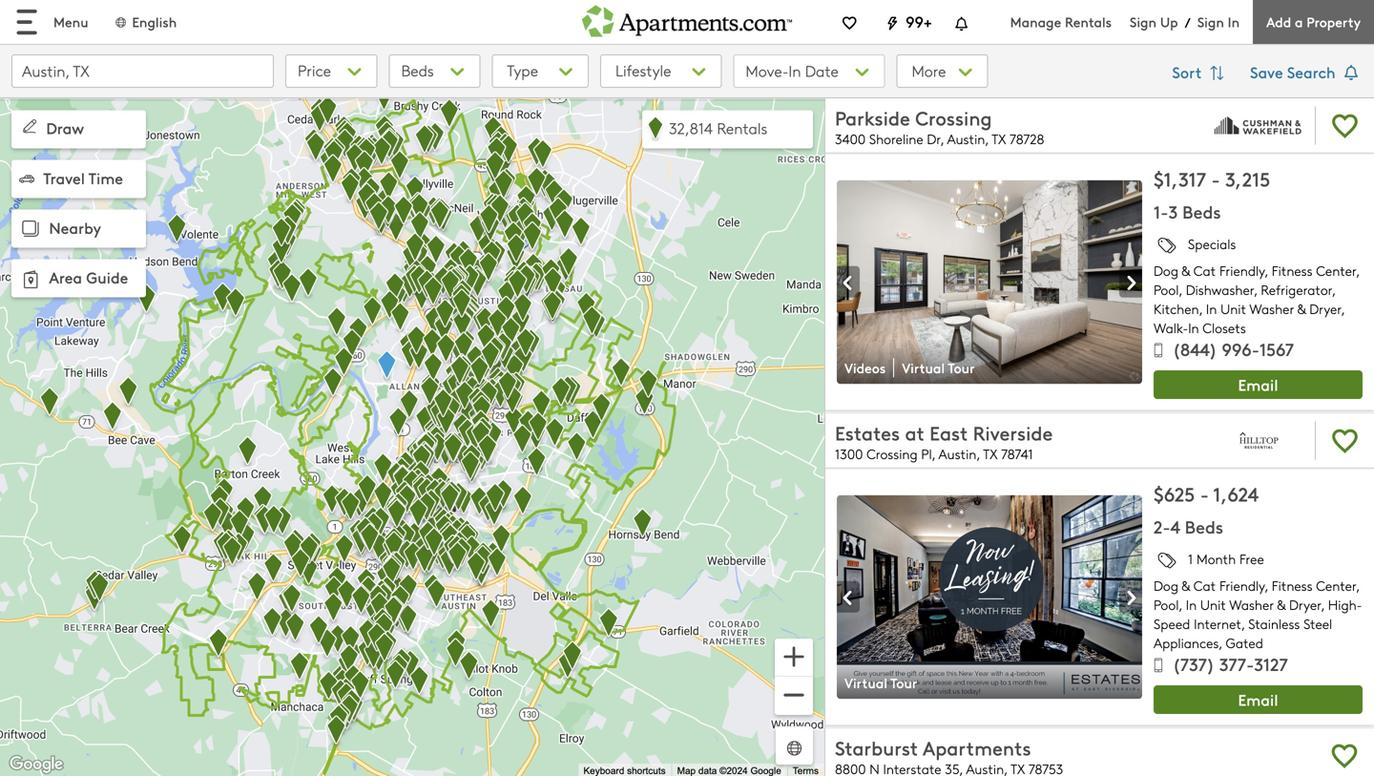 Task type: describe. For each thing, give the bounding box(es) containing it.
washer inside dog & cat friendly fitness center pool dishwasher refrigerator kitchen in unit washer & dryer walk-in closets
[[1250, 300, 1295, 318]]

refrigerator
[[1262, 281, 1333, 299]]

dr,
[[928, 130, 944, 148]]

crossing inside parkside crossing 3400 shoreline dr, austin, tx 78728
[[916, 104, 993, 131]]

dog & cat friendly fitness center pool dishwasher refrigerator kitchen in unit washer & dryer walk-in closets
[[1154, 262, 1357, 337]]

at
[[906, 420, 925, 446]]

tour for top the virtual tour "link"
[[949, 358, 975, 377]]

search
[[1288, 61, 1336, 83]]

/
[[1186, 13, 1191, 31]]

in down kitchen on the right of page
[[1189, 319, 1200, 337]]

shoreline
[[870, 130, 924, 148]]

(737) 377-3127 link
[[1154, 652, 1289, 681]]

friendly for refrigerator
[[1220, 262, 1265, 280]]

1 month free
[[1189, 550, 1265, 568]]

draw
[[46, 117, 84, 139]]

1 vertical spatial email
[[579, 509, 615, 528]]

dog for dog & cat friendly fitness center pool dishwasher refrigerator kitchen in unit washer & dryer walk-in closets
[[1154, 262, 1179, 280]]

$4,510
[[502, 462, 553, 486]]

(737) 377-4112 button
[[429, 503, 537, 534]]

type button
[[492, 54, 589, 88]]

satellite view image
[[784, 738, 806, 760]]

pl,
[[922, 445, 936, 463]]

videos link
[[837, 358, 895, 377]]

area
[[49, 266, 82, 288]]

tx inside estates at east riverside 1300 crossing pl, austin, tx 78741
[[984, 445, 998, 463]]

4112
[[502, 509, 527, 528]]

price
[[298, 60, 331, 81]]

gated
[[1227, 634, 1264, 652]]

estates
[[835, 420, 900, 446]]

1 sign from the left
[[1130, 12, 1157, 31]]

78741
[[1002, 445, 1034, 463]]

crossing inside estates at east riverside 1300 crossing pl, austin, tx 78741
[[867, 445, 918, 463]]

margin image for nearby
[[17, 215, 44, 243]]

1
[[1189, 550, 1194, 568]]

travel
[[43, 167, 85, 188]]

3
[[1169, 199, 1178, 223]]

1567
[[1260, 337, 1295, 361]]

more button
[[897, 54, 989, 88]]

email for parkside crossing
[[1239, 374, 1279, 395]]

lifestyle
[[616, 60, 672, 81]]

& down the refrigerator
[[1298, 300, 1307, 318]]

date
[[806, 60, 839, 81]]

guide
[[86, 266, 128, 288]]

fitness for dryer
[[1272, 577, 1313, 595]]

free
[[1240, 550, 1265, 568]]

travel time
[[43, 167, 123, 188]]

add a property
[[1267, 12, 1362, 31]]

price button
[[285, 54, 378, 88]]

$625
[[1154, 481, 1196, 507]]

austin, inside estates at east riverside 1300 crossing pl, austin, tx 78741
[[939, 445, 981, 463]]

$1,317 - 3,215 1-3 beds
[[1154, 166, 1271, 223]]

dog & cat friendly fitness center pool in unit washer & dryer
[[1154, 577, 1357, 614]]

tx inside parkside crossing 3400 shoreline dr, austin, tx 78728
[[992, 130, 1007, 148]]

$1,317
[[1154, 166, 1207, 192]]

in inside dog & cat friendly fitness center pool in unit washer & dryer
[[1187, 596, 1197, 614]]

margin image for draw
[[19, 116, 40, 137]]

walk-
[[1154, 319, 1189, 337]]

east
[[930, 420, 968, 446]]

3,215
[[1226, 166, 1271, 192]]

in inside button
[[789, 60, 802, 81]]

park
[[474, 227, 510, 251]]

apartments
[[923, 735, 1032, 761]]

hilltop residential image
[[1213, 418, 1304, 463]]

377- for 4112
[[475, 509, 502, 528]]

margin image for travel time
[[19, 171, 34, 186]]

in down dishwasher
[[1207, 300, 1218, 318]]

(737) for (737) 377-4112
[[438, 509, 471, 528]]

mesa
[[515, 227, 557, 251]]

specials
[[1189, 235, 1237, 253]]

manage
[[1011, 12, 1062, 31]]

dryer inside dog & cat friendly fitness center pool dishwasher refrigerator kitchen in unit washer & dryer walk-in closets
[[1310, 300, 1342, 318]]

sort button
[[1163, 54, 1239, 93]]

add
[[1267, 12, 1292, 31]]

travel time button
[[11, 160, 146, 198]]

$1,780
[[434, 462, 485, 486]]

move-in date button
[[734, 54, 886, 88]]

steel
[[1304, 615, 1333, 633]]

- for parkside crossing
[[1212, 166, 1221, 192]]

pool for in
[[1154, 596, 1180, 614]]

& down specials
[[1182, 262, 1191, 280]]

closets
[[1203, 319, 1247, 337]]

move-in date
[[746, 60, 839, 81]]

99+
[[906, 11, 932, 32]]

1 vertical spatial virtual tour
[[845, 673, 918, 692]]

sort
[[1173, 61, 1206, 83]]

maa
[[432, 227, 470, 251]]

email button for estates at east riverside
[[1154, 686, 1363, 714]]

cat for in
[[1194, 577, 1217, 595]]

rentals for 32,814
[[717, 117, 768, 138]]

$625 - 1,624 2-4 beds
[[1154, 481, 1259, 538]]

1- inside 1-2 beds $1,780 - $4,510
[[434, 442, 448, 464]]

english link
[[113, 12, 177, 31]]

3400
[[835, 130, 866, 148]]

parkside
[[835, 104, 911, 131]]

starburst apartments link
[[835, 730, 1291, 776]]

0 vertical spatial virtual tour
[[902, 358, 975, 377]]

high-
[[1329, 596, 1363, 614]]

high- speed internet
[[1154, 596, 1363, 633]]

& down 1
[[1182, 577, 1191, 595]]

manage rentals sign up / sign in
[[1011, 12, 1240, 31]]

google image
[[5, 752, 68, 776]]

1- inside $1,317 - 3,215 1-3 beds
[[1154, 199, 1169, 223]]

377- for 3127
[[1220, 652, 1255, 676]]

0 vertical spatial virtual tour link
[[895, 358, 987, 377]]

save
[[1251, 61, 1284, 83]]

pool for dishwasher
[[1154, 281, 1180, 299]]

center for dog & cat friendly fitness center pool dishwasher refrigerator kitchen in unit washer & dryer walk-in closets
[[1317, 262, 1357, 280]]

up
[[1161, 12, 1179, 31]]

starburst
[[835, 735, 919, 761]]

time
[[89, 167, 123, 188]]

dog for dog & cat friendly fitness center pool in unit washer & dryer
[[1154, 577, 1179, 595]]

sign up link
[[1130, 12, 1179, 31]]



Task type: vqa. For each thing, say whether or not it's contained in the screenshot.
rightmost "SIGN"
yes



Task type: locate. For each thing, give the bounding box(es) containing it.
crossing down more button
[[916, 104, 993, 131]]

washer down the refrigerator
[[1250, 300, 1295, 318]]

1 vertical spatial washer
[[1230, 596, 1275, 614]]

1 vertical spatial dryer
[[1290, 596, 1322, 614]]

washer up stainless in the bottom of the page
[[1230, 596, 1275, 614]]

0 vertical spatial austin,
[[948, 130, 989, 148]]

placard image image
[[837, 267, 860, 299], [1120, 267, 1143, 299], [837, 582, 860, 614], [1120, 582, 1143, 614]]

pool up kitchen on the right of page
[[1154, 281, 1180, 299]]

nearby link
[[11, 210, 146, 248]]

0 vertical spatial crossing
[[916, 104, 993, 131]]

menu
[[53, 12, 88, 31]]

dryer inside dog & cat friendly fitness center pool in unit washer & dryer
[[1290, 596, 1322, 614]]

0 vertical spatial 377-
[[475, 509, 502, 528]]

1 vertical spatial (737)
[[1173, 652, 1215, 676]]

2
[[448, 442, 456, 464]]

margin image left area at the top left
[[17, 266, 44, 293]]

0 vertical spatial unit
[[1221, 300, 1247, 318]]

0 horizontal spatial 377-
[[475, 509, 502, 528]]

email
[[1239, 374, 1279, 395], [579, 509, 615, 528], [1239, 689, 1279, 711]]

(737) down "$1,780"
[[438, 509, 471, 528]]

fitness inside dog & cat friendly fitness center pool dishwasher refrigerator kitchen in unit washer & dryer walk-in closets
[[1272, 262, 1313, 280]]

margin image
[[19, 116, 40, 137], [17, 266, 44, 293]]

0 vertical spatial friendly
[[1220, 262, 1265, 280]]

fitness up the refrigerator
[[1272, 262, 1313, 280]]

32,814
[[669, 117, 713, 138]]

1 vertical spatial margin image
[[17, 266, 44, 293]]

draw button
[[11, 110, 146, 148]]

cat down month
[[1194, 577, 1217, 595]]

0 horizontal spatial (737)
[[438, 509, 471, 528]]

save search
[[1251, 61, 1341, 83]]

0 vertical spatial tx
[[992, 130, 1007, 148]]

in inside manage rentals sign up / sign in
[[1228, 12, 1240, 31]]

2 dog from the top
[[1154, 577, 1179, 595]]

32,814 rentals
[[669, 117, 768, 138]]

1 vertical spatial crossing
[[867, 445, 918, 463]]

dryer up steel
[[1290, 596, 1322, 614]]

map region
[[0, 0, 923, 776]]

tx left "78741"
[[984, 445, 998, 463]]

1 friendly from the top
[[1220, 262, 1265, 280]]

pool inside dog & cat friendly fitness center pool dishwasher refrigerator kitchen in unit washer & dryer walk-in closets
[[1154, 281, 1180, 299]]

cat up dishwasher
[[1194, 262, 1217, 280]]

margin image left nearby
[[17, 215, 44, 243]]

appliances
[[1154, 634, 1220, 652]]

1 vertical spatial virtual
[[845, 673, 888, 692]]

0 vertical spatial center
[[1317, 262, 1357, 280]]

1,624
[[1214, 481, 1259, 507]]

1 horizontal spatial -
[[1201, 481, 1210, 507]]

pinnacle property management services, llc image
[[1213, 103, 1304, 148]]

1 vertical spatial friendly
[[1220, 577, 1265, 595]]

0 vertical spatial virtual
[[902, 358, 945, 377]]

austin, inside parkside crossing 3400 shoreline dr, austin, tx 78728
[[948, 130, 989, 148]]

1 vertical spatial 1-
[[434, 442, 448, 464]]

1 horizontal spatial virtual
[[902, 358, 945, 377]]

dog
[[1154, 262, 1179, 280], [1154, 577, 1179, 595]]

- left $4,510
[[490, 462, 497, 486]]

center inside dog & cat friendly fitness center pool dishwasher refrigerator kitchen in unit washer & dryer walk-in closets
[[1317, 262, 1357, 280]]

tx left 78728
[[992, 130, 1007, 148]]

beds inside $625 - 1,624 2-4 beds
[[1186, 515, 1224, 538]]

0 vertical spatial tour
[[949, 358, 975, 377]]

margin image for area guide
[[17, 266, 44, 293]]

crossing left pl,
[[867, 445, 918, 463]]

internet
[[1195, 615, 1242, 633]]

1 vertical spatial center
[[1317, 577, 1357, 595]]

type
[[507, 60, 539, 81]]

tour for the bottommost the virtual tour "link"
[[891, 673, 918, 692]]

tx
[[992, 130, 1007, 148], [984, 445, 998, 463]]

2-
[[1154, 515, 1171, 538]]

2 center from the top
[[1317, 577, 1357, 595]]

in up the 'speed'
[[1187, 596, 1197, 614]]

0 vertical spatial (737)
[[438, 509, 471, 528]]

2 friendly from the top
[[1220, 577, 1265, 595]]

2 horizontal spatial -
[[1212, 166, 1221, 192]]

cat inside dog & cat friendly fitness center pool dishwasher refrigerator kitchen in unit washer & dryer walk-in closets
[[1194, 262, 1217, 280]]

1 vertical spatial unit
[[1201, 596, 1227, 614]]

friendly inside dog & cat friendly fitness center pool in unit washer & dryer
[[1220, 577, 1265, 595]]

dog up the 'speed'
[[1154, 577, 1179, 595]]

beds inside $1,317 - 3,215 1-3 beds
[[1183, 199, 1222, 223]]

1 vertical spatial tour
[[891, 673, 918, 692]]

virtual tour
[[902, 358, 975, 377], [845, 673, 918, 692]]

virtual tour up east
[[902, 358, 975, 377]]

1 vertical spatial rentals
[[717, 117, 768, 138]]

1 vertical spatial email button
[[541, 503, 654, 534]]

beds button
[[389, 54, 481, 88]]

1 vertical spatial cat
[[1194, 577, 1217, 595]]

add a property link
[[1254, 0, 1375, 44]]

austin, right 'dr,'
[[948, 130, 989, 148]]

friendly down the free
[[1220, 577, 1265, 595]]

- for estates at east riverside
[[1201, 481, 1210, 507]]

apartments.com logo image
[[582, 0, 792, 37]]

center up high-
[[1317, 577, 1357, 595]]

377-
[[475, 509, 502, 528], [1220, 652, 1255, 676]]

0 horizontal spatial rentals
[[717, 117, 768, 138]]

center
[[1317, 262, 1357, 280], [1317, 577, 1357, 595]]

dog up kitchen on the right of page
[[1154, 262, 1179, 280]]

parkside crossing 3400 shoreline dr, austin, tx 78728
[[835, 104, 1045, 148]]

1300
[[835, 445, 864, 463]]

fitness
[[1272, 262, 1313, 280], [1272, 577, 1313, 595]]

virtual tour up "starburst"
[[845, 673, 918, 692]]

2 sign from the left
[[1198, 12, 1225, 31]]

email right 4112
[[579, 509, 615, 528]]

beds inside 1-2 beds $1,780 - $4,510
[[460, 442, 494, 464]]

friendly up dishwasher
[[1220, 262, 1265, 280]]

interior photo - parkside crossing image
[[837, 180, 1143, 384]]

pool inside dog & cat friendly fitness center pool in unit washer & dryer
[[1154, 596, 1180, 614]]

1 pool from the top
[[1154, 281, 1180, 299]]

tour up east
[[949, 358, 975, 377]]

center up the refrigerator
[[1317, 262, 1357, 280]]

stainless
[[1249, 615, 1301, 633]]

1 vertical spatial dog
[[1154, 577, 1179, 595]]

0 vertical spatial email
[[1239, 374, 1279, 395]]

rentals for manage
[[1066, 12, 1112, 31]]

1-2 beds $1,780 - $4,510
[[434, 442, 553, 486]]

2 pool from the top
[[1154, 596, 1180, 614]]

& up stainless in the bottom of the page
[[1278, 596, 1286, 614]]

sign left up
[[1130, 12, 1157, 31]]

0 vertical spatial dryer
[[1310, 300, 1342, 318]]

1 center from the top
[[1317, 262, 1357, 280]]

- inside $1,317 - 3,215 1-3 beds
[[1212, 166, 1221, 192]]

(737) 377-4112
[[438, 509, 527, 528]]

fitness for unit
[[1272, 262, 1313, 280]]

in left date
[[789, 60, 802, 81]]

1 vertical spatial fitness
[[1272, 577, 1313, 595]]

0 vertical spatial margin image
[[19, 116, 40, 137]]

building photo - estates at east riverside image
[[837, 495, 1143, 699]]

virtual tour link up east
[[895, 358, 987, 377]]

rentals
[[1066, 12, 1112, 31], [717, 117, 768, 138]]

unit inside dog & cat friendly fitness center pool in unit washer & dryer
[[1201, 596, 1227, 614]]

-
[[1212, 166, 1221, 192], [490, 462, 497, 486], [1201, 481, 1210, 507]]

0 horizontal spatial 1-
[[434, 442, 448, 464]]

margin image inside travel time button
[[19, 171, 34, 186]]

1 vertical spatial tx
[[984, 445, 998, 463]]

property
[[1307, 12, 1362, 31]]

(737) for (737) 377-3127
[[1173, 652, 1215, 676]]

0 horizontal spatial -
[[490, 462, 497, 486]]

center for dog & cat friendly fitness center pool in unit washer & dryer
[[1317, 577, 1357, 595]]

email down 3127
[[1239, 689, 1279, 711]]

sign
[[1130, 12, 1157, 31], [1198, 12, 1225, 31]]

0 horizontal spatial sign
[[1130, 12, 1157, 31]]

riverside
[[974, 420, 1053, 446]]

(844) 996-1567
[[1173, 337, 1295, 361]]

washer
[[1250, 300, 1295, 318], [1230, 596, 1275, 614]]

1 horizontal spatial (737)
[[1173, 652, 1215, 676]]

margin image left travel
[[19, 171, 34, 186]]

beds
[[401, 60, 434, 81], [1183, 199, 1222, 223], [460, 442, 494, 464], [1186, 515, 1224, 538]]

nearby
[[49, 217, 101, 238]]

rentals right the 32,814 at the top of page
[[717, 117, 768, 138]]

month
[[1197, 550, 1237, 568]]

78728
[[1010, 130, 1045, 148]]

lifestyle button
[[601, 54, 722, 88]]

unit up closets
[[1221, 300, 1247, 318]]

(737)
[[438, 509, 471, 528], [1173, 652, 1215, 676]]

0 vertical spatial fitness
[[1272, 262, 1313, 280]]

margin image inside nearby link
[[17, 215, 44, 243]]

1- up (737) 377-4112
[[434, 442, 448, 464]]

Location or Point of Interest text field
[[11, 54, 274, 88]]

austin, right pl,
[[939, 445, 981, 463]]

email button right 4112
[[541, 503, 654, 534]]

tour
[[949, 358, 975, 377], [891, 673, 918, 692]]

save search button
[[1251, 54, 1363, 93]]

maa park mesa
[[432, 227, 557, 251]]

1-
[[1154, 199, 1169, 223], [434, 442, 448, 464]]

email down 996-
[[1239, 374, 1279, 395]]

beds right 2
[[460, 442, 494, 464]]

area guide
[[49, 266, 128, 288]]

margin image
[[19, 171, 34, 186], [17, 215, 44, 243]]

- right $625
[[1201, 481, 1210, 507]]

1 horizontal spatial 377-
[[1220, 652, 1255, 676]]

1 horizontal spatial 1-
[[1154, 199, 1169, 223]]

unit inside dog & cat friendly fitness center pool dishwasher refrigerator kitchen in unit washer & dryer walk-in closets
[[1221, 300, 1247, 318]]

tour up "starburst"
[[891, 673, 918, 692]]

1 vertical spatial austin,
[[939, 445, 981, 463]]

email for estates at east riverside
[[1239, 689, 1279, 711]]

- left 3,215
[[1212, 166, 1221, 192]]

margin image inside draw button
[[19, 116, 40, 137]]

beds inside button
[[401, 60, 434, 81]]

unit up internet
[[1201, 596, 1227, 614]]

3127
[[1255, 652, 1289, 676]]

(737) down the 'speed'
[[1173, 652, 1215, 676]]

2 fitness from the top
[[1272, 577, 1313, 595]]

in left add
[[1228, 12, 1240, 31]]

speed
[[1154, 615, 1191, 633]]

margin image inside area guide button
[[17, 266, 44, 293]]

cat for dishwasher
[[1194, 262, 1217, 280]]

estates at east riverside 1300 crossing pl, austin, tx 78741
[[835, 420, 1053, 463]]

(737) inside button
[[438, 509, 471, 528]]

0 vertical spatial pool
[[1154, 281, 1180, 299]]

fitness up stainless in the bottom of the page
[[1272, 577, 1313, 595]]

starburst apartments
[[835, 735, 1032, 761]]

2 cat from the top
[[1194, 577, 1217, 595]]

kitchen
[[1154, 300, 1200, 318]]

beds right the price button
[[401, 60, 434, 81]]

0 vertical spatial email button
[[1154, 371, 1363, 399]]

more
[[912, 60, 951, 81]]

377- inside "link"
[[1220, 652, 1255, 676]]

friendly
[[1220, 262, 1265, 280], [1220, 577, 1265, 595]]

2 vertical spatial email
[[1239, 689, 1279, 711]]

(737) 377-3127
[[1173, 652, 1289, 676]]

2 vertical spatial email button
[[1154, 686, 1363, 714]]

1 vertical spatial 377-
[[1220, 652, 1255, 676]]

sign right /
[[1198, 12, 1225, 31]]

0 horizontal spatial tour
[[891, 673, 918, 692]]

0 vertical spatial dog
[[1154, 262, 1179, 280]]

dog inside dog & cat friendly fitness center pool in unit washer & dryer
[[1154, 577, 1179, 595]]

1 vertical spatial pool
[[1154, 596, 1180, 614]]

dryer down the refrigerator
[[1310, 300, 1342, 318]]

fitness inside dog & cat friendly fitness center pool in unit washer & dryer
[[1272, 577, 1313, 595]]

cat inside dog & cat friendly fitness center pool in unit washer & dryer
[[1194, 577, 1217, 595]]

0 vertical spatial cat
[[1194, 262, 1217, 280]]

- inside $625 - 1,624 2-4 beds
[[1201, 481, 1210, 507]]

0 horizontal spatial virtual
[[845, 673, 888, 692]]

rentals inside manage rentals sign up / sign in
[[1066, 12, 1112, 31]]

377- inside button
[[475, 509, 502, 528]]

(737) inside "link"
[[1173, 652, 1215, 676]]

english
[[132, 12, 177, 31]]

virtual right videos link
[[902, 358, 945, 377]]

email button
[[1154, 371, 1363, 399], [541, 503, 654, 534], [1154, 686, 1363, 714]]

1 horizontal spatial rentals
[[1066, 12, 1112, 31]]

margin image left draw
[[19, 116, 40, 137]]

0 vertical spatial 1-
[[1154, 199, 1169, 223]]

(844)
[[1173, 337, 1218, 361]]

1 vertical spatial margin image
[[17, 215, 44, 243]]

1 dog from the top
[[1154, 262, 1179, 280]]

virtual tour link
[[895, 358, 987, 377], [837, 673, 929, 692]]

1 vertical spatial virtual tour link
[[837, 673, 929, 692]]

virtual up "starburst"
[[845, 673, 888, 692]]

email button down 3127
[[1154, 686, 1363, 714]]

pool up the 'speed'
[[1154, 596, 1180, 614]]

1 cat from the top
[[1194, 262, 1217, 280]]

email button for parkside crossing
[[1154, 371, 1363, 399]]

beds right "4"
[[1186, 515, 1224, 538]]

area guide button
[[11, 259, 146, 298]]

center inside dog & cat friendly fitness center pool in unit washer & dryer
[[1317, 577, 1357, 595]]

virtual tour link up "starburst"
[[837, 673, 929, 692]]

dog inside dog & cat friendly fitness center pool dishwasher refrigerator kitchen in unit washer & dryer walk-in closets
[[1154, 262, 1179, 280]]

0 vertical spatial washer
[[1250, 300, 1295, 318]]

1 horizontal spatial sign
[[1198, 12, 1225, 31]]

beds right 3
[[1183, 199, 1222, 223]]

1 horizontal spatial tour
[[949, 358, 975, 377]]

friendly for unit
[[1220, 577, 1265, 595]]

friendly inside dog & cat friendly fitness center pool dishwasher refrigerator kitchen in unit washer & dryer walk-in closets
[[1220, 262, 1265, 280]]

rentals right manage
[[1066, 12, 1112, 31]]

0 vertical spatial rentals
[[1066, 12, 1112, 31]]

1 fitness from the top
[[1272, 262, 1313, 280]]

0 vertical spatial margin image
[[19, 171, 34, 186]]

washer inside dog & cat friendly fitness center pool in unit washer & dryer
[[1230, 596, 1275, 614]]

(844) 996-1567 link
[[1154, 337, 1295, 366]]

austin,
[[948, 130, 989, 148], [939, 445, 981, 463]]

crossing
[[916, 104, 993, 131], [867, 445, 918, 463]]

1- down $1,317
[[1154, 199, 1169, 223]]

stainless steel appliances
[[1154, 615, 1333, 652]]

email button down 996-
[[1154, 371, 1363, 399]]

996-
[[1223, 337, 1260, 361]]

- inside 1-2 beds $1,780 - $4,510
[[490, 462, 497, 486]]



